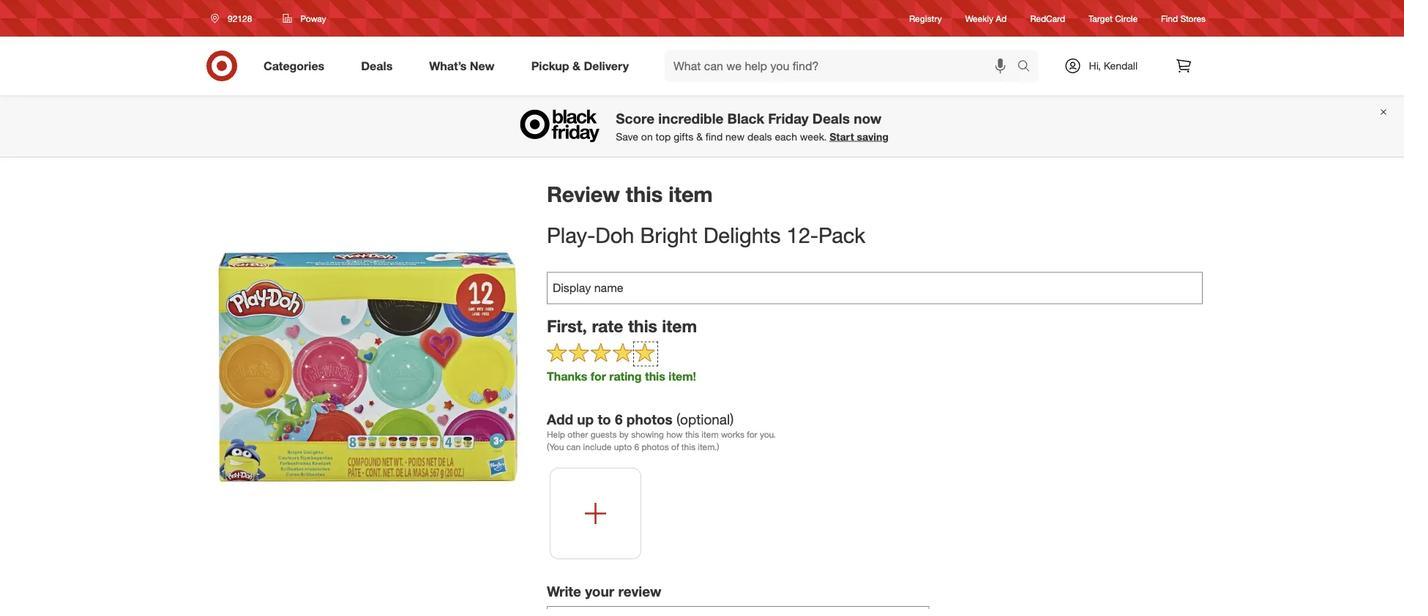 Task type: describe. For each thing, give the bounding box(es) containing it.
registry
[[910, 13, 942, 24]]

target circle link
[[1089, 12, 1138, 25]]

1 vertical spatial 6
[[635, 442, 640, 453]]

play-
[[547, 222, 596, 248]]

pickup
[[532, 59, 570, 73]]

delivery
[[584, 59, 629, 73]]

this up bright
[[626, 181, 663, 207]]

score incredible black friday deals now save on top gifts & find new deals each week. start saving
[[616, 110, 889, 143]]

item!
[[669, 369, 697, 383]]

0 vertical spatial for
[[591, 369, 606, 383]]

your
[[585, 583, 615, 600]]

0 horizontal spatial 6
[[615, 411, 623, 428]]

start
[[830, 130, 855, 143]]

write your review
[[547, 583, 662, 600]]

friday
[[769, 110, 809, 127]]

poway button
[[273, 5, 336, 31]]

rating
[[610, 369, 642, 383]]

review this item
[[547, 181, 713, 207]]

0 vertical spatial item
[[669, 181, 713, 207]]

92128 button
[[201, 5, 268, 31]]

add up to 6 photos (optional) help other guests by showing how this item works for you. (you can include upto 6 photos of this item.)
[[547, 411, 776, 453]]

What can we help you find? suggestions appear below search field
[[665, 50, 1022, 82]]

pickup & delivery
[[532, 59, 629, 73]]

by
[[620, 429, 629, 440]]

what's new
[[429, 59, 495, 73]]

how
[[667, 429, 683, 440]]

review
[[619, 583, 662, 600]]

saving
[[857, 130, 889, 143]]

find stores link
[[1162, 12, 1206, 25]]

what's
[[429, 59, 467, 73]]

ad
[[996, 13, 1007, 24]]

top
[[656, 130, 671, 143]]

new
[[470, 59, 495, 73]]

new
[[726, 130, 745, 143]]

1 vertical spatial photos
[[642, 442, 669, 453]]

of
[[672, 442, 679, 453]]

black
[[728, 110, 765, 127]]

find
[[1162, 13, 1179, 24]]

upto
[[614, 442, 632, 453]]

(optional)
[[677, 411, 734, 428]]

0 horizontal spatial &
[[573, 59, 581, 73]]

play-doh bright delights 12-pack
[[547, 222, 866, 248]]

thanks for rating this item!
[[547, 369, 697, 383]]

pack
[[819, 222, 866, 248]]

target circle
[[1089, 13, 1138, 24]]

hi,
[[1090, 59, 1102, 72]]

showing
[[632, 429, 664, 440]]

up
[[577, 411, 594, 428]]

find
[[706, 130, 723, 143]]

on
[[642, 130, 653, 143]]

hi, kendall
[[1090, 59, 1138, 72]]

find stores
[[1162, 13, 1206, 24]]

weekly ad link
[[966, 12, 1007, 25]]

you.
[[760, 429, 776, 440]]

circle
[[1116, 13, 1138, 24]]

1 vertical spatial item
[[662, 316, 697, 337]]

item inside add up to 6 photos (optional) help other guests by showing how this item works for you. (you can include upto 6 photos of this item.)
[[702, 429, 719, 440]]

what's new link
[[417, 50, 513, 82]]



Task type: vqa. For each thing, say whether or not it's contained in the screenshot.
Same Day Delivery
no



Task type: locate. For each thing, give the bounding box(es) containing it.
first,
[[547, 316, 587, 337]]

0 horizontal spatial for
[[591, 369, 606, 383]]

6 right upto
[[635, 442, 640, 453]]

to
[[598, 411, 611, 428]]

first, rate this item
[[547, 316, 697, 337]]

0 vertical spatial deals
[[361, 59, 393, 73]]

deals
[[361, 59, 393, 73], [813, 110, 850, 127]]

guests
[[591, 429, 617, 440]]

this right how
[[686, 429, 700, 440]]

deals link
[[349, 50, 411, 82]]

1 horizontal spatial for
[[747, 429, 758, 440]]

6
[[615, 411, 623, 428], [635, 442, 640, 453]]

item up item! at the bottom left
[[662, 316, 697, 337]]

redcard link
[[1031, 12, 1066, 25]]

thanks
[[547, 369, 588, 383]]

registry link
[[910, 12, 942, 25]]

delights
[[704, 222, 781, 248]]

this left item! at the bottom left
[[645, 369, 666, 383]]

item up item.)
[[702, 429, 719, 440]]

target
[[1089, 13, 1113, 24]]

photos
[[627, 411, 673, 428], [642, 442, 669, 453]]

gifts
[[674, 130, 694, 143]]

6 right the "to"
[[615, 411, 623, 428]]

0 vertical spatial 6
[[615, 411, 623, 428]]

0 horizontal spatial deals
[[361, 59, 393, 73]]

1 vertical spatial deals
[[813, 110, 850, 127]]

pickup & delivery link
[[519, 50, 648, 82]]

item
[[669, 181, 713, 207], [662, 316, 697, 337], [702, 429, 719, 440]]

&
[[573, 59, 581, 73], [697, 130, 703, 143]]

add
[[547, 411, 574, 428]]

now
[[854, 110, 882, 127]]

for inside add up to 6 photos (optional) help other guests by showing how this item works for you. (you can include upto 6 photos of this item.)
[[747, 429, 758, 440]]

include
[[583, 442, 612, 453]]

None text field
[[547, 606, 930, 609]]

doh
[[596, 222, 635, 248]]

deals inside 'score incredible black friday deals now save on top gifts & find new deals each week. start saving'
[[813, 110, 850, 127]]

92128
[[228, 13, 252, 24]]

None text field
[[547, 272, 1204, 304]]

bright
[[641, 222, 698, 248]]

write
[[547, 583, 582, 600]]

deals up start
[[813, 110, 850, 127]]

search
[[1011, 60, 1047, 74]]

this
[[626, 181, 663, 207], [628, 316, 658, 337], [645, 369, 666, 383], [686, 429, 700, 440], [682, 442, 696, 453]]

week.
[[800, 130, 827, 143]]

0 vertical spatial &
[[573, 59, 581, 73]]

item.)
[[698, 442, 720, 453]]

deals left what's
[[361, 59, 393, 73]]

2 vertical spatial item
[[702, 429, 719, 440]]

search button
[[1011, 50, 1047, 85]]

weekly
[[966, 13, 994, 24]]

poway
[[301, 13, 326, 24]]

weekly ad
[[966, 13, 1007, 24]]

this right of
[[682, 442, 696, 453]]

help
[[547, 429, 565, 440]]

(you
[[547, 442, 564, 453]]

& left find
[[697, 130, 703, 143]]

for
[[591, 369, 606, 383], [747, 429, 758, 440]]

& inside 'score incredible black friday deals now save on top gifts & find new deals each week. start saving'
[[697, 130, 703, 143]]

works
[[722, 429, 745, 440]]

& right pickup
[[573, 59, 581, 73]]

stores
[[1181, 13, 1206, 24]]

this right rate
[[628, 316, 658, 337]]

save
[[616, 130, 639, 143]]

for left the rating
[[591, 369, 606, 383]]

other
[[568, 429, 588, 440]]

1 horizontal spatial 6
[[635, 442, 640, 453]]

review
[[547, 181, 620, 207]]

1 horizontal spatial deals
[[813, 110, 850, 127]]

photos down showing
[[642, 442, 669, 453]]

photos up showing
[[627, 411, 673, 428]]

0 vertical spatial photos
[[627, 411, 673, 428]]

can
[[567, 442, 581, 453]]

score
[[616, 110, 655, 127]]

incredible
[[659, 110, 724, 127]]

kendall
[[1104, 59, 1138, 72]]

item up the play-doh bright delights 12-pack
[[669, 181, 713, 207]]

for left you.
[[747, 429, 758, 440]]

rate
[[592, 316, 624, 337]]

categories
[[264, 59, 325, 73]]

each
[[775, 130, 798, 143]]

redcard
[[1031, 13, 1066, 24]]

1 vertical spatial for
[[747, 429, 758, 440]]

deals
[[748, 130, 772, 143]]

12-
[[787, 222, 819, 248]]

categories link
[[251, 50, 343, 82]]

1 horizontal spatial &
[[697, 130, 703, 143]]

1 vertical spatial &
[[697, 130, 703, 143]]



